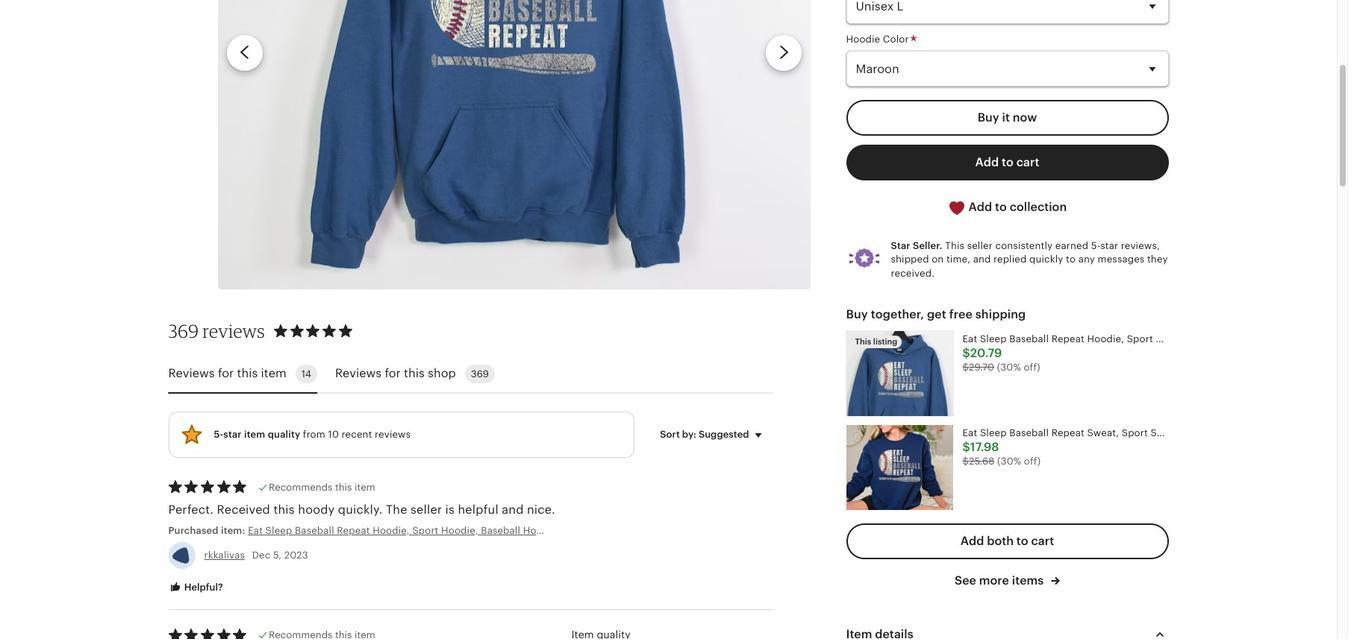 Task type: locate. For each thing, give the bounding box(es) containing it.
1 horizontal spatial reviews
[[375, 429, 411, 440]]

item:
[[221, 525, 245, 537]]

5,
[[273, 550, 282, 561]]

(30% right 25.68
[[997, 456, 1022, 467]]

1 horizontal spatial 369
[[471, 369, 489, 380]]

quality
[[268, 429, 300, 440]]

5-
[[1091, 241, 1101, 252], [214, 429, 223, 440]]

1 off) from the top
[[1024, 362, 1041, 373]]

recent
[[342, 429, 372, 440]]

quickly
[[1030, 254, 1063, 265]]

369 up the reviews for this item
[[168, 320, 199, 343]]

$ right eat sleep baseball repeat sweat, sport sweat, baseball sweat, baseball player sweat, gift for baseball lover sweat, funny hoodie sweat image
[[963, 456, 969, 467]]

this
[[945, 241, 965, 252], [855, 337, 871, 346]]

to down earned
[[1066, 254, 1076, 265]]

1 horizontal spatial reviews
[[335, 367, 382, 381]]

any
[[1079, 254, 1095, 265]]

and right time,
[[973, 254, 991, 265]]

this left listing
[[855, 337, 871, 346]]

eat sleep baseball repeat sweat, sport sweat, baseball sweat, baseball player sweat, gift for baseball lover sweat, funny hoodie sweat image
[[846, 426, 954, 511]]

5- inside this seller consistently earned 5-star reviews, shipped on time, and replied quickly to any messages they received.
[[1091, 241, 1101, 252]]

(30% for 17.98
[[997, 456, 1022, 467]]

(30% down 20.79 in the bottom of the page
[[997, 362, 1021, 373]]

this down recommends
[[274, 503, 295, 517]]

1 for from the left
[[218, 367, 234, 381]]

2023
[[284, 550, 308, 561]]

1 vertical spatial 369
[[471, 369, 489, 380]]

$ up 29.70
[[963, 346, 970, 360]]

1 horizontal spatial star
[[1101, 241, 1119, 252]]

1 vertical spatial item
[[244, 429, 265, 440]]

for for shop
[[385, 367, 401, 381]]

star left quality at the left bottom
[[223, 429, 242, 440]]

0 horizontal spatial reviews
[[168, 367, 215, 381]]

0 vertical spatial item
[[261, 367, 287, 381]]

2 reviews from the left
[[335, 367, 382, 381]]

369 right shop
[[471, 369, 489, 380]]

0 vertical spatial seller
[[967, 241, 993, 252]]

1 $ from the top
[[963, 346, 970, 360]]

$ up 25.68
[[963, 441, 970, 455]]

this up the quickly.
[[335, 482, 352, 493]]

eat sleep baseball repeat hoodie sport hoodie baseball image 1 image
[[218, 0, 810, 290]]

369 for 369 reviews
[[168, 320, 199, 343]]

this for seller
[[945, 241, 965, 252]]

to
[[1002, 156, 1014, 170], [995, 200, 1007, 215], [1066, 254, 1076, 265], [1017, 535, 1029, 549]]

reviews
[[203, 320, 265, 343], [375, 429, 411, 440]]

to down buy it now 'button'
[[1002, 156, 1014, 170]]

0 vertical spatial cart
[[1017, 156, 1040, 170]]

2 vertical spatial add
[[961, 535, 984, 549]]

listing
[[873, 337, 898, 346]]

rkkalivas link
[[204, 550, 245, 561]]

reviews down 369 reviews
[[168, 367, 215, 381]]

off) inside '$ 17.98 $ 25.68 (30% off)'
[[1024, 456, 1041, 467]]

14
[[301, 369, 311, 380]]

from
[[303, 429, 325, 440]]

suggested
[[699, 429, 749, 440]]

eat sleep baseball repeat hoodie, sport hoodie, baseball hoodie, baseball player hoodie, gift for baseball lover hoodie, funny hoodie image
[[846, 331, 954, 417]]

this left shop
[[404, 367, 425, 381]]

2 for from the left
[[385, 367, 401, 381]]

off) right 29.70
[[1024, 362, 1041, 373]]

0 vertical spatial 5-
[[1091, 241, 1101, 252]]

rkkalivas
[[204, 550, 245, 561]]

0 horizontal spatial this
[[855, 337, 871, 346]]

1 horizontal spatial this
[[945, 241, 965, 252]]

star up messages
[[1101, 241, 1119, 252]]

1 vertical spatial 5-
[[214, 429, 223, 440]]

by:
[[682, 429, 696, 440]]

buy it now
[[978, 111, 1037, 125]]

item left 14
[[261, 367, 287, 381]]

0 vertical spatial add
[[975, 156, 999, 170]]

0 vertical spatial 369
[[168, 320, 199, 343]]

2 off) from the top
[[1024, 456, 1041, 467]]

and
[[973, 254, 991, 265], [502, 503, 524, 517]]

cart up the items
[[1031, 535, 1054, 549]]

add left both
[[961, 535, 984, 549]]

helpful
[[458, 503, 499, 517]]

17.98
[[970, 441, 999, 455]]

add to collection
[[966, 200, 1067, 215]]

(30% inside '$ 17.98 $ 25.68 (30% off)'
[[997, 456, 1022, 467]]

helpful? button
[[157, 575, 234, 602]]

for for item
[[218, 367, 234, 381]]

received.
[[891, 268, 935, 279]]

0 vertical spatial reviews
[[203, 320, 265, 343]]

this for item
[[237, 367, 258, 381]]

items
[[1012, 574, 1044, 589]]

consistently
[[996, 241, 1053, 252]]

add down buy it now 'button'
[[975, 156, 999, 170]]

star
[[891, 241, 911, 252]]

0 horizontal spatial and
[[502, 503, 524, 517]]

seller
[[967, 241, 993, 252], [411, 503, 442, 517]]

0 vertical spatial buy
[[978, 111, 999, 125]]

seller up time,
[[967, 241, 993, 252]]

seller left the is
[[411, 503, 442, 517]]

(30%
[[997, 362, 1021, 373], [997, 456, 1022, 467]]

1 vertical spatial seller
[[411, 503, 442, 517]]

add down add to cart button
[[969, 200, 992, 215]]

reviews right 14
[[335, 367, 382, 381]]

this inside this seller consistently earned 5-star reviews, shipped on time, and replied quickly to any messages they received.
[[945, 241, 965, 252]]

(30% inside $ 20.79 $ 29.70 (30% off)
[[997, 362, 1021, 373]]

1 reviews from the left
[[168, 367, 215, 381]]

tab list containing reviews for this item
[[168, 356, 773, 394]]

1 vertical spatial buy
[[846, 307, 868, 322]]

item left quality at the left bottom
[[244, 429, 265, 440]]

cart down now on the right
[[1017, 156, 1040, 170]]

0 vertical spatial off)
[[1024, 362, 1041, 373]]

0 vertical spatial and
[[973, 254, 991, 265]]

collection
[[1010, 200, 1067, 215]]

1 horizontal spatial buy
[[978, 111, 999, 125]]

see more items link
[[955, 574, 1060, 590]]

$
[[963, 346, 970, 360], [963, 362, 969, 373], [963, 441, 970, 455], [963, 456, 969, 467]]

1 vertical spatial star
[[223, 429, 242, 440]]

0 horizontal spatial for
[[218, 367, 234, 381]]

0 vertical spatial star
[[1101, 241, 1119, 252]]

star
[[1101, 241, 1119, 252], [223, 429, 242, 440]]

1 vertical spatial (30%
[[997, 456, 1022, 467]]

rkkalivas dec 5, 2023
[[204, 550, 308, 561]]

1 horizontal spatial seller
[[967, 241, 993, 252]]

buy inside 'button'
[[978, 111, 999, 125]]

reviews for this shop
[[335, 367, 456, 381]]

$ down free
[[963, 362, 969, 373]]

buy
[[978, 111, 999, 125], [846, 307, 868, 322]]

off)
[[1024, 362, 1041, 373], [1024, 456, 1041, 467]]

add both to cart
[[961, 535, 1054, 549]]

buy up this listing
[[846, 307, 868, 322]]

1 vertical spatial off)
[[1024, 456, 1041, 467]]

shipping
[[976, 307, 1026, 322]]

item
[[261, 367, 287, 381], [244, 429, 265, 440], [355, 482, 375, 493]]

for left shop
[[385, 367, 401, 381]]

reviews for reviews for this shop
[[335, 367, 382, 381]]

0 horizontal spatial seller
[[411, 503, 442, 517]]

0 horizontal spatial star
[[223, 429, 242, 440]]

5- up any
[[1091, 241, 1101, 252]]

reviews up the reviews for this item
[[203, 320, 265, 343]]

0 horizontal spatial buy
[[846, 307, 868, 322]]

shop
[[428, 367, 456, 381]]

this up time,
[[945, 241, 965, 252]]

buy left it
[[978, 111, 999, 125]]

1 horizontal spatial for
[[385, 367, 401, 381]]

tab list
[[168, 356, 773, 394]]

item up perfect. received this hoody quickly. the seller is helpful and nice.
[[355, 482, 375, 493]]

1 vertical spatial add
[[969, 200, 992, 215]]

this
[[237, 367, 258, 381], [404, 367, 425, 381], [335, 482, 352, 493], [274, 503, 295, 517]]

this for shop
[[404, 367, 425, 381]]

369
[[168, 320, 199, 343], [471, 369, 489, 380]]

this seller consistently earned 5-star reviews, shipped on time, and replied quickly to any messages they received.
[[891, 241, 1168, 279]]

hoodie color
[[846, 34, 912, 45]]

1 horizontal spatial 5-
[[1091, 241, 1101, 252]]

off) right 25.68
[[1024, 456, 1041, 467]]

for
[[218, 367, 234, 381], [385, 367, 401, 381]]

$ 17.98 $ 25.68 (30% off)
[[963, 441, 1041, 467]]

369 inside tab list
[[471, 369, 489, 380]]

2 vertical spatial item
[[355, 482, 375, 493]]

reviews
[[168, 367, 215, 381], [335, 367, 382, 381]]

off) inside $ 20.79 $ 29.70 (30% off)
[[1024, 362, 1041, 373]]

1 horizontal spatial and
[[973, 254, 991, 265]]

helpful?
[[182, 582, 223, 593]]

add
[[975, 156, 999, 170], [969, 200, 992, 215], [961, 535, 984, 549]]

get
[[927, 307, 947, 322]]

0 vertical spatial (30%
[[997, 362, 1021, 373]]

0 horizontal spatial 5-
[[214, 429, 223, 440]]

and left nice.
[[502, 503, 524, 517]]

3 $ from the top
[[963, 441, 970, 455]]

0 vertical spatial this
[[945, 241, 965, 252]]

quickly.
[[338, 503, 383, 517]]

dec
[[252, 550, 271, 561]]

buy it now button
[[846, 100, 1169, 136]]

0 horizontal spatial 369
[[168, 320, 199, 343]]

see more items
[[955, 574, 1047, 589]]

5- down the reviews for this item
[[214, 429, 223, 440]]

sort
[[660, 429, 680, 440]]

color
[[883, 34, 909, 45]]

cart
[[1017, 156, 1040, 170], [1031, 535, 1054, 549]]

reviews right the recent at the left bottom of the page
[[375, 429, 411, 440]]

this down 369 reviews
[[237, 367, 258, 381]]

1 vertical spatial this
[[855, 337, 871, 346]]

29.70
[[969, 362, 995, 373]]

369 reviews
[[168, 320, 265, 343]]

for down 369 reviews
[[218, 367, 234, 381]]



Task type: vqa. For each thing, say whether or not it's contained in the screenshot.
the Hoodie Color
yes



Task type: describe. For each thing, give the bounding box(es) containing it.
more
[[979, 574, 1009, 589]]

perfect.
[[168, 503, 214, 517]]

earned
[[1056, 241, 1089, 252]]

reviews,
[[1121, 241, 1160, 252]]

purchased item:
[[168, 525, 248, 537]]

and inside this seller consistently earned 5-star reviews, shipped on time, and replied quickly to any messages they received.
[[973, 254, 991, 265]]

buy for buy together, get free shipping
[[846, 307, 868, 322]]

sort by: suggested
[[660, 429, 749, 440]]

they
[[1147, 254, 1168, 265]]

star inside this seller consistently earned 5-star reviews, shipped on time, and replied quickly to any messages they received.
[[1101, 241, 1119, 252]]

20.79
[[970, 346, 1002, 360]]

add for add to collection
[[969, 200, 992, 215]]

free
[[949, 307, 973, 322]]

together,
[[871, 307, 924, 322]]

buy for buy it now
[[978, 111, 999, 125]]

received
[[217, 503, 270, 517]]

item inside tab list
[[261, 367, 287, 381]]

10
[[328, 429, 339, 440]]

item for recommends
[[355, 482, 375, 493]]

this for listing
[[855, 337, 871, 346]]

add for add both to cart
[[961, 535, 984, 549]]

add for add to cart
[[975, 156, 999, 170]]

recommends
[[269, 482, 333, 493]]

both
[[987, 535, 1014, 549]]

reviews for reviews for this item
[[168, 367, 215, 381]]

1 vertical spatial reviews
[[375, 429, 411, 440]]

purchased
[[168, 525, 219, 537]]

it
[[1002, 111, 1010, 125]]

the
[[386, 503, 407, 517]]

0 horizontal spatial reviews
[[203, 320, 265, 343]]

off) for 17.98
[[1024, 456, 1041, 467]]

perfect. received this hoody quickly. the seller is helpful and nice.
[[168, 503, 555, 517]]

369 for 369
[[471, 369, 489, 380]]

replied
[[994, 254, 1027, 265]]

see
[[955, 574, 976, 589]]

nice.
[[527, 503, 555, 517]]

star seller.
[[891, 241, 943, 252]]

add to cart
[[975, 156, 1040, 170]]

add to cart button
[[846, 145, 1169, 181]]

sort by: suggested button
[[649, 419, 778, 451]]

25.68
[[969, 456, 995, 467]]

this listing
[[855, 337, 898, 346]]

2 $ from the top
[[963, 362, 969, 373]]

is
[[445, 503, 455, 517]]

(30% for 20.79
[[997, 362, 1021, 373]]

add both to cart button
[[846, 524, 1169, 560]]

seller.
[[913, 241, 943, 252]]

recommends this item
[[269, 482, 375, 493]]

add to collection button
[[846, 190, 1169, 226]]

5-star item quality from 10 recent reviews
[[214, 429, 411, 440]]

buy together, get free shipping
[[846, 307, 1026, 322]]

this for hoody
[[274, 503, 295, 517]]

seller inside this seller consistently earned 5-star reviews, shipped on time, and replied quickly to any messages they received.
[[967, 241, 993, 252]]

reviews for this item
[[168, 367, 287, 381]]

to right both
[[1017, 535, 1029, 549]]

now
[[1013, 111, 1037, 125]]

messages
[[1098, 254, 1145, 265]]

to left 'collection'
[[995, 200, 1007, 215]]

shipped
[[891, 254, 929, 265]]

hoodie
[[846, 34, 880, 45]]

item for 5-
[[244, 429, 265, 440]]

hoody
[[298, 503, 335, 517]]

4 $ from the top
[[963, 456, 969, 467]]

1 vertical spatial cart
[[1031, 535, 1054, 549]]

off) for 20.79
[[1024, 362, 1041, 373]]

1 vertical spatial and
[[502, 503, 524, 517]]

on
[[932, 254, 944, 265]]

time,
[[947, 254, 971, 265]]

to inside this seller consistently earned 5-star reviews, shipped on time, and replied quickly to any messages they received.
[[1066, 254, 1076, 265]]

$ 20.79 $ 29.70 (30% off)
[[963, 346, 1041, 373]]



